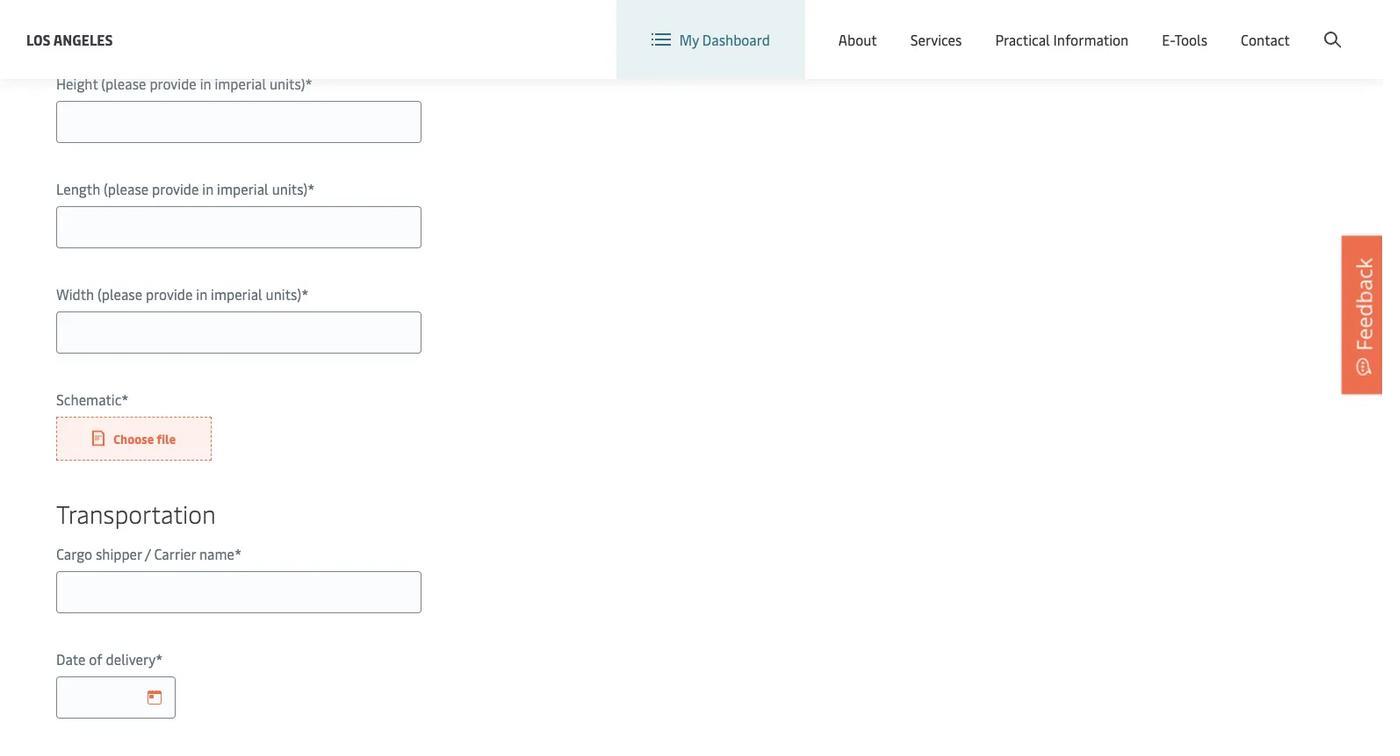 Task type: describe. For each thing, give the bounding box(es) containing it.
about
[[839, 30, 877, 49]]

0 vertical spatial /
[[1245, 16, 1251, 35]]

e-
[[1162, 30, 1175, 49]]

(please for height
[[101, 74, 146, 93]]

date
[[56, 650, 86, 669]]

units) for length (please provide in imperial units)
[[272, 180, 308, 199]]

login / create account
[[1208, 16, 1350, 35]]

Weight (please provide in imperial units) text field
[[56, 0, 422, 38]]

imperial for width (please provide in imperial units)
[[211, 285, 262, 304]]

length (please provide in imperial units)
[[56, 180, 308, 199]]

schematic
[[56, 390, 122, 409]]

0 horizontal spatial /
[[145, 545, 151, 564]]

carrier
[[154, 545, 196, 564]]

menu
[[1089, 16, 1125, 35]]

services button
[[911, 0, 962, 79]]

los angeles
[[26, 30, 113, 49]]

units) for width (please provide in imperial units)
[[266, 285, 301, 304]]

width (please provide in imperial units)
[[56, 285, 301, 304]]

cargo
[[56, 545, 92, 564]]

about button
[[839, 0, 877, 79]]

width
[[56, 285, 94, 304]]

e-tools button
[[1162, 0, 1208, 79]]

imperial for length (please provide in imperial units)
[[217, 180, 269, 199]]

Cargo shipper / Carrier name text field
[[56, 572, 422, 614]]

switch location
[[889, 16, 989, 35]]

units) for height (please provide in imperial units)
[[270, 74, 305, 93]]

my
[[680, 30, 699, 49]]

date of delivery
[[56, 650, 156, 669]]

in for width (please provide in imperial units)
[[196, 285, 207, 304]]

tools
[[1175, 30, 1208, 49]]

dashboard
[[703, 30, 770, 49]]

switch location button
[[861, 16, 989, 35]]

practical
[[996, 30, 1050, 49]]

height
[[56, 74, 98, 93]]

file
[[157, 430, 176, 447]]

location
[[934, 16, 989, 35]]

provide for width
[[146, 285, 193, 304]]



Task type: vqa. For each thing, say whether or not it's contained in the screenshot.
topmost us
no



Task type: locate. For each thing, give the bounding box(es) containing it.
practical information button
[[996, 0, 1129, 79]]

1 vertical spatial units)
[[272, 180, 308, 199]]

los
[[26, 30, 51, 49]]

imperial up "height (please provide in imperial units)" text field
[[215, 74, 266, 93]]

choose file button
[[56, 417, 212, 461]]

global
[[1045, 16, 1085, 35]]

provide up length (please provide in imperial units) text box
[[152, 180, 199, 199]]

2 vertical spatial (please
[[98, 285, 142, 304]]

0 vertical spatial (please
[[101, 74, 146, 93]]

transportation
[[56, 497, 216, 530]]

1 vertical spatial /
[[145, 545, 151, 564]]

Length (please provide in imperial units) text field
[[56, 206, 422, 249]]

2 vertical spatial in
[[196, 285, 207, 304]]

(please
[[101, 74, 146, 93], [104, 180, 149, 199], [98, 285, 142, 304]]

0 vertical spatial provide
[[150, 74, 197, 93]]

choose file
[[113, 430, 176, 447]]

create
[[1255, 16, 1295, 35]]

2 vertical spatial units)
[[266, 285, 301, 304]]

1 vertical spatial provide
[[152, 180, 199, 199]]

(please for width
[[98, 285, 142, 304]]

delivery
[[106, 650, 156, 669]]

my dashboard button
[[652, 0, 770, 79]]

provide for height
[[150, 74, 197, 93]]

global menu button
[[1006, 0, 1142, 52]]

in up "height (please provide in imperial units)" text field
[[200, 74, 211, 93]]

units) up length (please provide in imperial units) text box
[[272, 180, 308, 199]]

imperial for height (please provide in imperial units)
[[215, 74, 266, 93]]

my dashboard
[[680, 30, 770, 49]]

1 vertical spatial in
[[202, 180, 214, 199]]

(please right the width
[[98, 285, 142, 304]]

choose
[[113, 430, 154, 447]]

0 vertical spatial imperial
[[215, 74, 266, 93]]

(please for length
[[104, 180, 149, 199]]

los angeles link
[[26, 29, 113, 51]]

in for height (please provide in imperial units)
[[200, 74, 211, 93]]

height (please provide in imperial units)
[[56, 74, 305, 93]]

in up width (please provide in imperial units) text box
[[196, 285, 207, 304]]

/ left carrier
[[145, 545, 151, 564]]

global menu
[[1045, 16, 1125, 35]]

1 vertical spatial (please
[[104, 180, 149, 199]]

1 vertical spatial imperial
[[217, 180, 269, 199]]

login / create account link
[[1176, 0, 1350, 52]]

1 horizontal spatial /
[[1245, 16, 1251, 35]]

0 vertical spatial in
[[200, 74, 211, 93]]

provide
[[150, 74, 197, 93], [152, 180, 199, 199], [146, 285, 193, 304]]

units) up width (please provide in imperial units) text box
[[266, 285, 301, 304]]

2 vertical spatial imperial
[[211, 285, 262, 304]]

0 vertical spatial units)
[[270, 74, 305, 93]]

shipper
[[96, 545, 142, 564]]

in
[[200, 74, 211, 93], [202, 180, 214, 199], [196, 285, 207, 304]]

e-tools
[[1162, 30, 1208, 49]]

account
[[1298, 16, 1350, 35]]

imperial up length (please provide in imperial units) text box
[[217, 180, 269, 199]]

/
[[1245, 16, 1251, 35], [145, 545, 151, 564]]

provide up width (please provide in imperial units) text box
[[146, 285, 193, 304]]

provide up "height (please provide in imperial units)" text field
[[150, 74, 197, 93]]

in up length (please provide in imperial units) text box
[[202, 180, 214, 199]]

2 vertical spatial provide
[[146, 285, 193, 304]]

feedback button
[[1342, 236, 1383, 394]]

contact button
[[1241, 0, 1290, 79]]

angeles
[[53, 30, 113, 49]]

services
[[911, 30, 962, 49]]

units) up "height (please provide in imperial units)" text field
[[270, 74, 305, 93]]

practical information
[[996, 30, 1129, 49]]

switch
[[889, 16, 931, 35]]

length
[[56, 180, 100, 199]]

in for length (please provide in imperial units)
[[202, 180, 214, 199]]

provide for length
[[152, 180, 199, 199]]

None text field
[[56, 677, 176, 719]]

Width (please provide in imperial units) text field
[[56, 312, 422, 354]]

name
[[199, 545, 235, 564]]

information
[[1054, 30, 1129, 49]]

/ right login
[[1245, 16, 1251, 35]]

feedback
[[1350, 258, 1378, 351]]

contact
[[1241, 30, 1290, 49]]

(please right length
[[104, 180, 149, 199]]

imperial up width (please provide in imperial units) text box
[[211, 285, 262, 304]]

imperial
[[215, 74, 266, 93], [217, 180, 269, 199], [211, 285, 262, 304]]

of
[[89, 650, 103, 669]]

cargo shipper / carrier name
[[56, 545, 235, 564]]

login
[[1208, 16, 1242, 35]]

units)
[[270, 74, 305, 93], [272, 180, 308, 199], [266, 285, 301, 304]]

(please right height
[[101, 74, 146, 93]]

Height (please provide in imperial units) text field
[[56, 101, 422, 143]]



